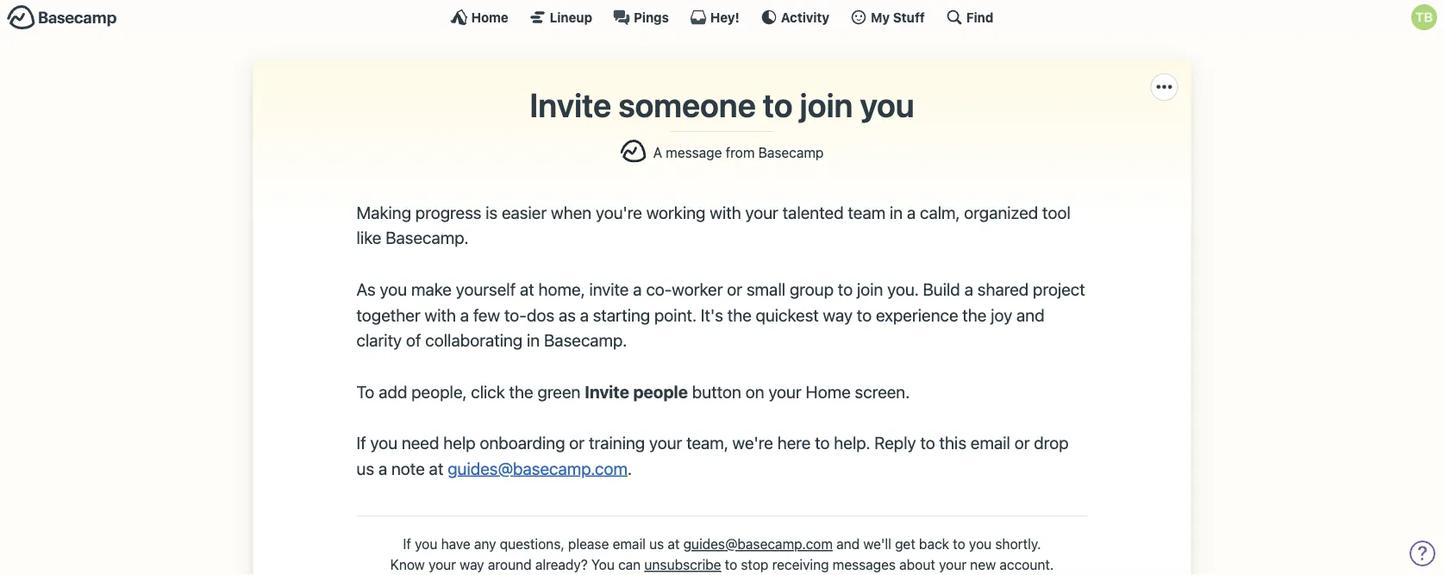 Task type: describe. For each thing, give the bounding box(es) containing it.
click
[[471, 381, 505, 401]]

stuff
[[893, 9, 925, 25]]

green
[[538, 381, 581, 401]]

basecamp. inside making progress is easier when you're working with your talented team in a calm, organized tool like basecamp.
[[386, 228, 469, 248]]

already?
[[535, 557, 588, 573]]

you for us
[[370, 433, 397, 452]]

have
[[441, 536, 470, 552]]

please
[[568, 536, 609, 552]]

2 horizontal spatial or
[[1014, 433, 1030, 452]]

home,
[[538, 279, 585, 299]]

of
[[406, 330, 421, 350]]

any
[[474, 536, 496, 552]]

message
[[666, 144, 722, 160]]

from
[[726, 144, 755, 160]]

onboarding
[[480, 433, 565, 452]]

to up basecamp
[[763, 85, 793, 124]]

stop
[[741, 557, 769, 573]]

here
[[777, 433, 811, 452]]

you're
[[596, 202, 642, 222]]

talented
[[782, 202, 844, 222]]

to-
[[504, 305, 527, 324]]

joy
[[991, 305, 1012, 324]]

easier
[[502, 202, 547, 222]]

pings button
[[613, 9, 669, 26]]

invite someone to join you
[[530, 85, 914, 124]]

group
[[790, 279, 834, 299]]

your inside if you need help onboarding or training your team, we're here to help. reply to this email or drop us a note at
[[649, 433, 682, 452]]

note
[[391, 458, 425, 478]]

my stuff button
[[850, 9, 925, 26]]

someone
[[618, 85, 756, 124]]

a inside if you need help onboarding or training your team, we're here to help. reply to this email or drop us a note at
[[378, 458, 387, 478]]

dos
[[527, 305, 554, 324]]

help.
[[834, 433, 870, 452]]

new
[[970, 557, 996, 573]]

lineup link
[[529, 9, 592, 26]]

and inside as you make yourself at home, invite a co-worker or small group to join you. build a shared project together with a few to-dos as a starting point. it's the quickest way to experience the joy and clarity of collaborating in basecamp.
[[1016, 305, 1045, 324]]

a left 'few'
[[460, 305, 469, 324]]

or inside as you make yourself at home, invite a co-worker or small group to join you. build a shared project together with a few to-dos as a starting point. it's the quickest way to experience the joy and clarity of collaborating in basecamp.
[[727, 279, 742, 299]]

with inside making progress is easier when you're working with your talented team in a calm, organized tool like basecamp.
[[710, 202, 741, 222]]

team,
[[686, 433, 728, 452]]

add
[[379, 381, 407, 401]]

way inside as you make yourself at home, invite a co-worker or small group to join you. build a shared project together with a few to-dos as a starting point. it's the quickest way to experience the joy and clarity of collaborating in basecamp.
[[823, 305, 853, 324]]

to left experience
[[857, 305, 872, 324]]

a inside making progress is easier when you're working with your talented team in a calm, organized tool like basecamp.
[[907, 202, 916, 222]]

making progress is easier when you're working with your talented team in a calm, organized tool like basecamp.
[[356, 202, 1071, 248]]

to
[[356, 381, 374, 401]]

in inside making progress is easier when you're working with your talented team in a calm, organized tool like basecamp.
[[890, 202, 903, 222]]

clarity
[[356, 330, 402, 350]]

to inside if you have any questions, please email us at guides@basecamp.com and we'll get back to you shortly. know your way around already? you can
[[953, 536, 965, 552]]

making
[[356, 202, 411, 222]]

few
[[473, 305, 500, 324]]

pings
[[634, 9, 669, 25]]

around
[[488, 557, 532, 573]]

screen.
[[855, 381, 910, 401]]

starting
[[593, 305, 650, 324]]

experience
[[876, 305, 958, 324]]

a right as
[[580, 305, 589, 324]]

to stop receiving messages about your new account.
[[721, 557, 1054, 573]]

your down back
[[939, 557, 967, 573]]

us inside if you have any questions, please email us at guides@basecamp.com and we'll get back to you shortly. know your way around already? you can
[[649, 536, 664, 552]]

button
[[692, 381, 741, 401]]

if for if you have any questions, please email us at guides@basecamp.com and we'll get back to you shortly. know your way around already? you can
[[403, 536, 411, 552]]

find
[[966, 9, 994, 25]]

back
[[919, 536, 949, 552]]

1 vertical spatial invite
[[585, 381, 629, 401]]

and inside if you have any questions, please email us at guides@basecamp.com and we'll get back to you shortly. know your way around already? you can
[[836, 536, 860, 552]]

yourself
[[456, 279, 516, 299]]

you.
[[887, 279, 919, 299]]

organized
[[964, 202, 1038, 222]]

worker
[[672, 279, 723, 299]]

with inside as you make yourself at home, invite a co-worker or small group to join you. build a shared project together with a few to-dos as a starting point. it's the quickest way to experience the joy and clarity of collaborating in basecamp.
[[425, 305, 456, 324]]

this
[[939, 433, 966, 452]]

my
[[871, 9, 890, 25]]

drop
[[1034, 433, 1069, 452]]

a
[[653, 144, 662, 160]]

if you have any questions, please email us at guides@basecamp.com and we'll get back to you shortly. know your way around already? you can
[[390, 536, 1041, 573]]

help
[[443, 433, 476, 452]]

when
[[551, 202, 592, 222]]

people,
[[411, 381, 467, 401]]

guides@basecamp.com .
[[448, 458, 636, 478]]

your right on
[[768, 381, 802, 401]]

project
[[1033, 279, 1085, 299]]

0 vertical spatial invite
[[530, 85, 611, 124]]

get
[[895, 536, 915, 552]]

us inside if you need help onboarding or training your team, we're here to help. reply to this email or drop us a note at
[[356, 458, 374, 478]]

hey!
[[710, 9, 740, 25]]



Task type: vqa. For each thing, say whether or not it's contained in the screenshot.
NEW LIST
no



Task type: locate. For each thing, give the bounding box(es) containing it.
0 vertical spatial if
[[356, 433, 366, 452]]

at
[[520, 279, 534, 299], [429, 458, 443, 478], [668, 536, 680, 552]]

1 vertical spatial email
[[613, 536, 646, 552]]

build
[[923, 279, 960, 299]]

0 horizontal spatial home
[[471, 9, 508, 25]]

0 vertical spatial us
[[356, 458, 374, 478]]

0 vertical spatial guides@basecamp.com link
[[448, 458, 628, 478]]

1 vertical spatial basecamp.
[[544, 330, 627, 350]]

a right build
[[964, 279, 973, 299]]

in right team
[[890, 202, 903, 222]]

on
[[745, 381, 764, 401]]

0 vertical spatial guides@basecamp.com
[[448, 458, 628, 478]]

your inside making progress is easier when you're working with your talented team in a calm, organized tool like basecamp.
[[745, 202, 778, 222]]

together
[[356, 305, 420, 324]]

email
[[971, 433, 1010, 452], [613, 536, 646, 552]]

0 horizontal spatial with
[[425, 305, 456, 324]]

with right working
[[710, 202, 741, 222]]

if up 'know'
[[403, 536, 411, 552]]

as
[[559, 305, 576, 324]]

join left the you.
[[857, 279, 883, 299]]

if
[[356, 433, 366, 452], [403, 536, 411, 552]]

you inside if you need help onboarding or training your team, we're here to help. reply to this email or drop us a note at
[[370, 433, 397, 452]]

know
[[390, 557, 425, 573]]

people
[[633, 381, 688, 401]]

0 horizontal spatial if
[[356, 433, 366, 452]]

and right joy
[[1016, 305, 1045, 324]]

1 horizontal spatial guides@basecamp.com
[[683, 536, 833, 552]]

0 vertical spatial basecamp.
[[386, 228, 469, 248]]

0 vertical spatial home
[[471, 9, 508, 25]]

as
[[356, 279, 376, 299]]

basecamp. down as
[[544, 330, 627, 350]]

1 horizontal spatial way
[[823, 305, 853, 324]]

1 vertical spatial us
[[649, 536, 664, 552]]

to right back
[[953, 536, 965, 552]]

the
[[727, 305, 752, 324], [962, 305, 987, 324], [509, 381, 533, 401]]

receiving
[[772, 557, 829, 573]]

shared
[[977, 279, 1029, 299]]

1 horizontal spatial join
[[857, 279, 883, 299]]

guides@basecamp.com link for .
[[448, 458, 628, 478]]

in inside as you make yourself at home, invite a co-worker or small group to join you. build a shared project together with a few to-dos as a starting point. it's the quickest way to experience the joy and clarity of collaborating in basecamp.
[[527, 330, 540, 350]]

can
[[618, 557, 641, 573]]

1 horizontal spatial or
[[727, 279, 742, 299]]

you inside as you make yourself at home, invite a co-worker or small group to join you. build a shared project together with a few to-dos as a starting point. it's the quickest way to experience the joy and clarity of collaborating in basecamp.
[[380, 279, 407, 299]]

we're
[[732, 433, 773, 452]]

is
[[485, 202, 498, 222]]

your down have
[[429, 557, 456, 573]]

0 vertical spatial way
[[823, 305, 853, 324]]

us left note
[[356, 458, 374, 478]]

1 vertical spatial way
[[460, 557, 484, 573]]

your left team, on the bottom of page
[[649, 433, 682, 452]]

to add people, click the green invite people button on your home screen.
[[356, 381, 914, 401]]

at right note
[[429, 458, 443, 478]]

us right please
[[649, 536, 664, 552]]

1 vertical spatial with
[[425, 305, 456, 324]]

1 horizontal spatial and
[[1016, 305, 1045, 324]]

home inside home link
[[471, 9, 508, 25]]

your inside if you have any questions, please email us at guides@basecamp.com and we'll get back to you shortly. know your way around already? you can
[[429, 557, 456, 573]]

1 horizontal spatial home
[[806, 381, 851, 401]]

us
[[356, 458, 374, 478], [649, 536, 664, 552]]

with down make
[[425, 305, 456, 324]]

to left the this
[[920, 433, 935, 452]]

the right click
[[509, 381, 533, 401]]

a left calm,
[[907, 202, 916, 222]]

activity link
[[760, 9, 829, 26]]

at inside as you make yourself at home, invite a co-worker or small group to join you. build a shared project together with a few to-dos as a starting point. it's the quickest way to experience the joy and clarity of collaborating in basecamp.
[[520, 279, 534, 299]]

or left drop on the right of page
[[1014, 433, 1030, 452]]

0 horizontal spatial in
[[527, 330, 540, 350]]

a left co-
[[633, 279, 642, 299]]

1 horizontal spatial us
[[649, 536, 664, 552]]

working
[[646, 202, 706, 222]]

need
[[402, 433, 439, 452]]

if inside if you have any questions, please email us at guides@basecamp.com and we'll get back to you shortly. know your way around already? you can
[[403, 536, 411, 552]]

1 horizontal spatial email
[[971, 433, 1010, 452]]

point.
[[654, 305, 696, 324]]

switch accounts image
[[7, 4, 117, 31]]

None submit
[[644, 557, 721, 573]]

1 horizontal spatial in
[[890, 202, 903, 222]]

or
[[727, 279, 742, 299], [569, 433, 585, 452], [1014, 433, 1030, 452]]

way inside if you have any questions, please email us at guides@basecamp.com and we'll get back to you shortly. know your way around already? you can
[[460, 557, 484, 573]]

training
[[589, 433, 645, 452]]

guides@basecamp.com link up stop
[[683, 536, 833, 552]]

0 horizontal spatial or
[[569, 433, 585, 452]]

2 vertical spatial at
[[668, 536, 680, 552]]

0 horizontal spatial the
[[509, 381, 533, 401]]

2 horizontal spatial at
[[668, 536, 680, 552]]

basecamp
[[758, 144, 824, 160]]

home left 'lineup' link
[[471, 9, 508, 25]]

we'll
[[863, 536, 891, 552]]

0 vertical spatial in
[[890, 202, 903, 222]]

0 horizontal spatial email
[[613, 536, 646, 552]]

if down to
[[356, 433, 366, 452]]

collaborating
[[425, 330, 523, 350]]

home
[[471, 9, 508, 25], [806, 381, 851, 401]]

as you make yourself at home, invite a co-worker or small group to join you. build a shared project together with a few to-dos as a starting point. it's the quickest way to experience the joy and clarity of collaborating in basecamp.
[[356, 279, 1085, 350]]

with
[[710, 202, 741, 222], [425, 305, 456, 324]]

1 horizontal spatial with
[[710, 202, 741, 222]]

a message from basecamp
[[653, 144, 824, 160]]

you for way
[[415, 536, 437, 552]]

the right the it's
[[727, 305, 752, 324]]

guides@basecamp.com link
[[448, 458, 628, 478], [683, 536, 833, 552]]

1 vertical spatial at
[[429, 458, 443, 478]]

0 vertical spatial email
[[971, 433, 1010, 452]]

at inside if you need help onboarding or training your team, we're here to help. reply to this email or drop us a note at
[[429, 458, 443, 478]]

basecamp. inside as you make yourself at home, invite a co-worker or small group to join you. build a shared project together with a few to-dos as a starting point. it's the quickest way to experience the joy and clarity of collaborating in basecamp.
[[544, 330, 627, 350]]

email up can
[[613, 536, 646, 552]]

a
[[907, 202, 916, 222], [633, 279, 642, 299], [964, 279, 973, 299], [460, 305, 469, 324], [580, 305, 589, 324], [378, 458, 387, 478]]

at up the to-
[[520, 279, 534, 299]]

like
[[356, 228, 381, 248]]

main element
[[0, 0, 1444, 34]]

2 horizontal spatial the
[[962, 305, 987, 324]]

home left screen.
[[806, 381, 851, 401]]

shortly.
[[995, 536, 1041, 552]]

0 horizontal spatial us
[[356, 458, 374, 478]]

about
[[899, 557, 935, 573]]

join inside as you make yourself at home, invite a co-worker or small group to join you. build a shared project together with a few to-dos as a starting point. it's the quickest way to experience the joy and clarity of collaborating in basecamp.
[[857, 279, 883, 299]]

1 horizontal spatial guides@basecamp.com link
[[683, 536, 833, 552]]

home link
[[451, 9, 508, 26]]

1 vertical spatial and
[[836, 536, 860, 552]]

basecamp.
[[386, 228, 469, 248], [544, 330, 627, 350]]

calm,
[[920, 202, 960, 222]]

1 horizontal spatial basecamp.
[[544, 330, 627, 350]]

email inside if you need help onboarding or training your team, we're here to help. reply to this email or drop us a note at
[[971, 433, 1010, 452]]

1 horizontal spatial the
[[727, 305, 752, 324]]

invite
[[589, 279, 629, 299]]

or left small
[[727, 279, 742, 299]]

invite
[[530, 85, 611, 124], [585, 381, 629, 401]]

my stuff
[[871, 9, 925, 25]]

account.
[[1000, 557, 1054, 573]]

to right group
[[838, 279, 853, 299]]

at right please
[[668, 536, 680, 552]]

the left joy
[[962, 305, 987, 324]]

reply
[[874, 433, 916, 452]]

your left talented
[[745, 202, 778, 222]]

co-
[[646, 279, 672, 299]]

or left training
[[569, 433, 585, 452]]

1 vertical spatial if
[[403, 536, 411, 552]]

if you need help onboarding or training your team, we're here to help. reply to this email or drop us a note at
[[356, 433, 1069, 478]]

0 horizontal spatial guides@basecamp.com
[[448, 458, 628, 478]]

guides@basecamp.com link for and we'll get back to you shortly.
[[683, 536, 833, 552]]

0 horizontal spatial at
[[429, 458, 443, 478]]

1 vertical spatial guides@basecamp.com link
[[683, 536, 833, 552]]

0 horizontal spatial guides@basecamp.com link
[[448, 458, 628, 478]]

if for if you need help onboarding or training your team, we're here to help. reply to this email or drop us a note at
[[356, 433, 366, 452]]

way
[[823, 305, 853, 324], [460, 557, 484, 573]]

way down group
[[823, 305, 853, 324]]

make
[[411, 279, 452, 299]]

join
[[800, 85, 853, 124], [857, 279, 883, 299]]

quickest
[[756, 305, 819, 324]]

0 horizontal spatial join
[[800, 85, 853, 124]]

1 vertical spatial home
[[806, 381, 851, 401]]

0 vertical spatial and
[[1016, 305, 1045, 324]]

tool
[[1042, 202, 1071, 222]]

tim burton image
[[1411, 4, 1437, 30]]

questions,
[[500, 536, 565, 552]]

you for project
[[380, 279, 407, 299]]

1 vertical spatial in
[[527, 330, 540, 350]]

0 vertical spatial at
[[520, 279, 534, 299]]

guides@basecamp.com link down onboarding
[[448, 458, 628, 478]]

.
[[628, 458, 632, 478]]

0 vertical spatial with
[[710, 202, 741, 222]]

progress
[[415, 202, 481, 222]]

a left note
[[378, 458, 387, 478]]

email inside if you have any questions, please email us at guides@basecamp.com and we'll get back to you shortly. know your way around already? you can
[[613, 536, 646, 552]]

way down any
[[460, 557, 484, 573]]

to right the here
[[815, 433, 830, 452]]

guides@basecamp.com
[[448, 458, 628, 478], [683, 536, 833, 552]]

0 vertical spatial join
[[800, 85, 853, 124]]

1 horizontal spatial at
[[520, 279, 534, 299]]

basecamp. down progress
[[386, 228, 469, 248]]

if inside if you need help onboarding or training your team, we're here to help. reply to this email or drop us a note at
[[356, 433, 366, 452]]

0 horizontal spatial basecamp.
[[386, 228, 469, 248]]

guides@basecamp.com down onboarding
[[448, 458, 628, 478]]

to
[[763, 85, 793, 124], [838, 279, 853, 299], [857, 305, 872, 324], [815, 433, 830, 452], [920, 433, 935, 452], [953, 536, 965, 552], [725, 557, 737, 573]]

join up basecamp
[[800, 85, 853, 124]]

0 horizontal spatial way
[[460, 557, 484, 573]]

you
[[591, 557, 615, 573]]

1 horizontal spatial if
[[403, 536, 411, 552]]

guides@basecamp.com up stop
[[683, 536, 833, 552]]

in down dos
[[527, 330, 540, 350]]

1 vertical spatial guides@basecamp.com
[[683, 536, 833, 552]]

and up messages on the right
[[836, 536, 860, 552]]

messages
[[833, 557, 896, 573]]

it's
[[701, 305, 723, 324]]

team
[[848, 202, 886, 222]]

guides@basecamp.com inside if you have any questions, please email us at guides@basecamp.com and we'll get back to you shortly. know your way around already? you can
[[683, 536, 833, 552]]

find button
[[946, 9, 994, 26]]

activity
[[781, 9, 829, 25]]

small
[[747, 279, 785, 299]]

at inside if you have any questions, please email us at guides@basecamp.com and we'll get back to you shortly. know your way around already? you can
[[668, 536, 680, 552]]

lineup
[[550, 9, 592, 25]]

1 vertical spatial join
[[857, 279, 883, 299]]

to left stop
[[725, 557, 737, 573]]

email right the this
[[971, 433, 1010, 452]]

0 horizontal spatial and
[[836, 536, 860, 552]]



